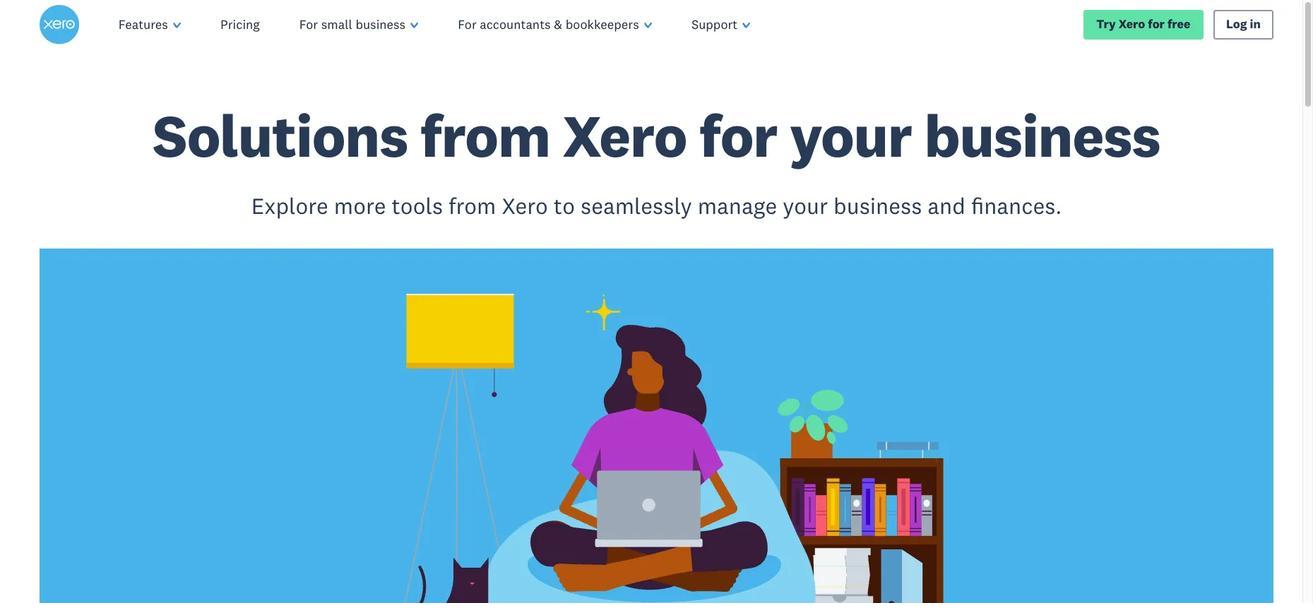 Task type: vqa. For each thing, say whether or not it's contained in the screenshot.
For in DROPDOWN BUTTON
yes



Task type: describe. For each thing, give the bounding box(es) containing it.
1 vertical spatial your
[[783, 191, 828, 219]]

log
[[1226, 16, 1247, 32]]

pricing link
[[201, 0, 280, 49]]

0 vertical spatial for
[[1148, 16, 1165, 32]]

for accountants & bookkeepers button
[[438, 0, 672, 49]]

free
[[1168, 16, 1191, 32]]

solutions
[[153, 98, 408, 172]]

in
[[1250, 16, 1261, 32]]

1 horizontal spatial xero
[[563, 98, 687, 172]]

more
[[334, 191, 386, 219]]

for small business
[[299, 16, 406, 32]]

for for for accountants & bookkeepers
[[458, 16, 477, 32]]

solutions from xero for your business
[[153, 98, 1160, 172]]

1 vertical spatial business
[[924, 98, 1160, 172]]

bookkeepers
[[566, 16, 639, 32]]

1 horizontal spatial business
[[834, 191, 922, 219]]

seamlessly
[[581, 191, 692, 219]]

0 vertical spatial your
[[790, 98, 912, 172]]

finances.
[[971, 191, 1062, 219]]

0 horizontal spatial for
[[699, 98, 777, 172]]

log in link
[[1213, 10, 1274, 39]]

small
[[321, 16, 352, 32]]

support button
[[672, 0, 770, 49]]

a business owner running various tasks using other tools by xero. image
[[0, 249, 1313, 603]]



Task type: locate. For each thing, give the bounding box(es) containing it.
for left 'accountants'
[[458, 16, 477, 32]]

&
[[554, 16, 562, 32]]

business
[[356, 16, 406, 32], [924, 98, 1160, 172], [834, 191, 922, 219]]

1 vertical spatial xero
[[563, 98, 687, 172]]

business inside dropdown button
[[356, 16, 406, 32]]

accountants
[[480, 16, 551, 32]]

features
[[119, 16, 168, 32]]

1 for from the left
[[299, 16, 318, 32]]

xero homepage image
[[39, 5, 79, 45]]

1 vertical spatial from
[[449, 191, 496, 219]]

for
[[299, 16, 318, 32], [458, 16, 477, 32]]

0 horizontal spatial business
[[356, 16, 406, 32]]

for inside dropdown button
[[458, 16, 477, 32]]

from
[[420, 98, 550, 172], [449, 191, 496, 219]]

1 horizontal spatial for
[[1148, 16, 1165, 32]]

try xero for free
[[1096, 16, 1191, 32]]

2 horizontal spatial business
[[924, 98, 1160, 172]]

manage
[[698, 191, 777, 219]]

for inside dropdown button
[[299, 16, 318, 32]]

your
[[790, 98, 912, 172], [783, 191, 828, 219]]

try xero for free link
[[1083, 10, 1204, 39]]

0 horizontal spatial xero
[[502, 191, 548, 219]]

xero
[[1119, 16, 1145, 32], [563, 98, 687, 172], [502, 191, 548, 219]]

0 vertical spatial business
[[356, 16, 406, 32]]

explore
[[251, 191, 328, 219]]

support
[[691, 16, 738, 32]]

2 horizontal spatial xero
[[1119, 16, 1145, 32]]

1 vertical spatial for
[[699, 98, 777, 172]]

for accountants & bookkeepers
[[458, 16, 639, 32]]

for small business button
[[280, 0, 438, 49]]

and
[[928, 191, 966, 219]]

0 vertical spatial from
[[420, 98, 550, 172]]

0 vertical spatial xero
[[1119, 16, 1145, 32]]

log in
[[1226, 16, 1261, 32]]

try
[[1096, 16, 1116, 32]]

2 vertical spatial xero
[[502, 191, 548, 219]]

for
[[1148, 16, 1165, 32], [699, 98, 777, 172]]

1 horizontal spatial for
[[458, 16, 477, 32]]

0 horizontal spatial for
[[299, 16, 318, 32]]

explore more tools from xero to seamlessly manage your business and finances.
[[251, 191, 1062, 219]]

2 vertical spatial business
[[834, 191, 922, 219]]

to
[[554, 191, 575, 219]]

features button
[[99, 0, 201, 49]]

for left free
[[1148, 16, 1165, 32]]

for for for small business
[[299, 16, 318, 32]]

for up manage
[[699, 98, 777, 172]]

pricing
[[220, 16, 260, 32]]

tools
[[392, 191, 443, 219]]

for left small
[[299, 16, 318, 32]]

2 for from the left
[[458, 16, 477, 32]]



